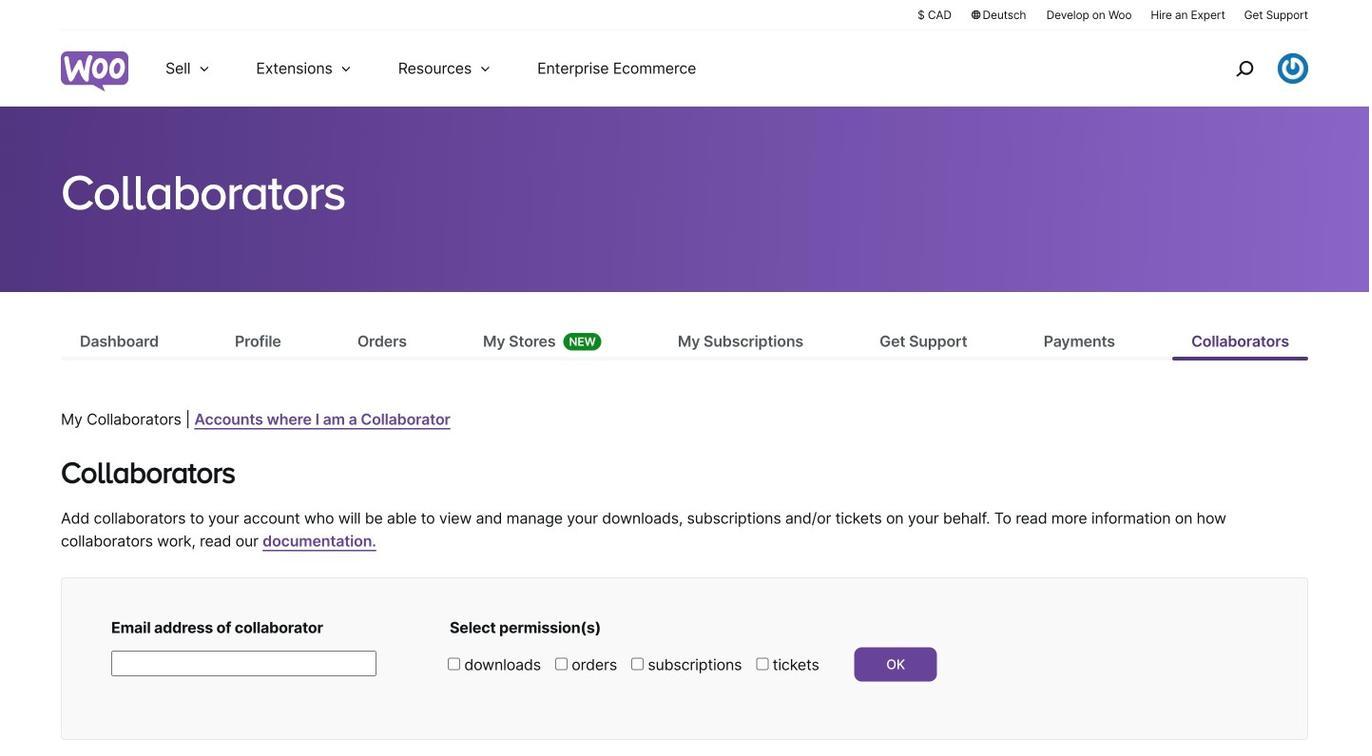Task type: vqa. For each thing, say whether or not it's contained in the screenshot.
Rate product 5 stars icon to the left
no



Task type: describe. For each thing, give the bounding box(es) containing it.
open account menu image
[[1279, 53, 1309, 84]]

service navigation menu element
[[1196, 38, 1309, 99]]

suchen image
[[1230, 53, 1260, 84]]



Task type: locate. For each thing, give the bounding box(es) containing it.
None checkbox
[[448, 658, 460, 670], [556, 658, 568, 670], [757, 658, 769, 670], [448, 658, 460, 670], [556, 658, 568, 670], [757, 658, 769, 670]]

None checkbox
[[632, 658, 644, 670]]



